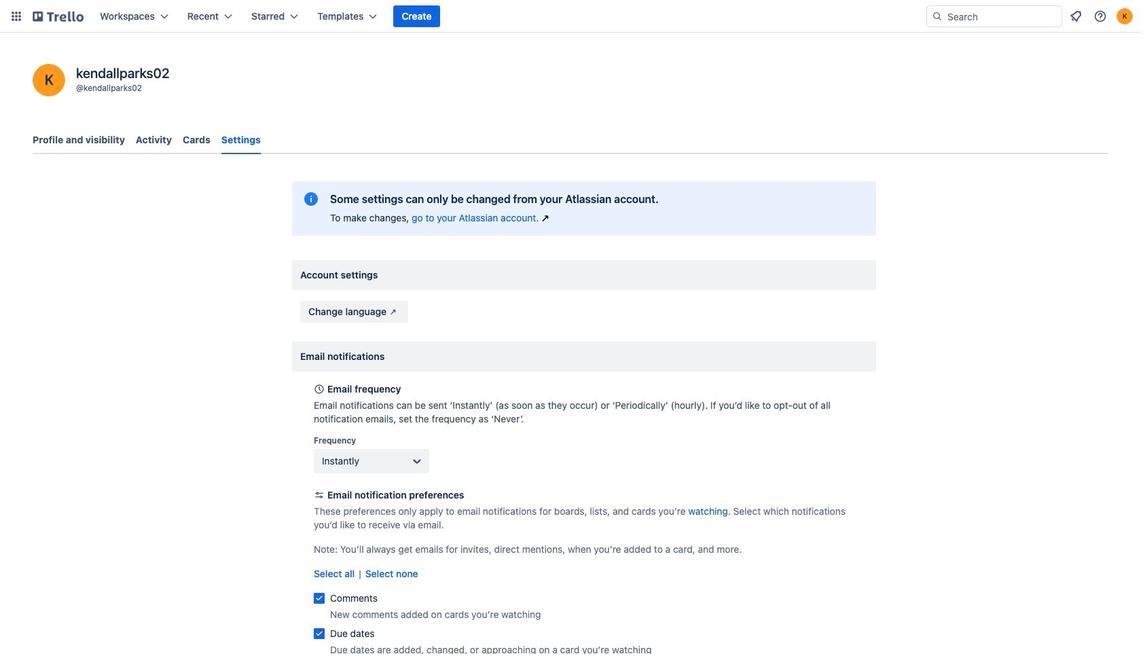 Task type: vqa. For each thing, say whether or not it's contained in the screenshot.
bottom kendallparks02 (kendallparks02) ICON
yes



Task type: describe. For each thing, give the bounding box(es) containing it.
Search field
[[943, 6, 1062, 27]]

sm image
[[387, 305, 400, 319]]

switch to… image
[[10, 10, 23, 23]]



Task type: locate. For each thing, give the bounding box(es) containing it.
kendallparks02 (kendallparks02) image
[[33, 64, 65, 96]]

kendallparks02 (kendallparks02) image
[[1117, 8, 1133, 24]]

back to home image
[[33, 5, 84, 27]]

open information menu image
[[1094, 10, 1108, 23]]

primary element
[[0, 0, 1142, 33]]

0 notifications image
[[1068, 8, 1084, 24]]

search image
[[932, 11, 943, 22]]



